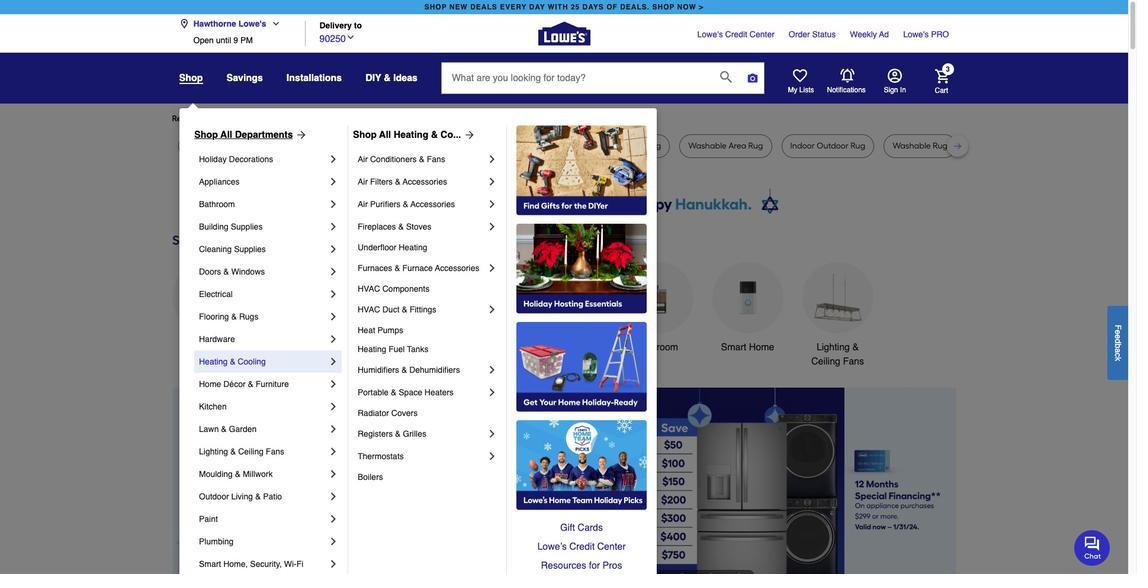 Task type: locate. For each thing, give the bounding box(es) containing it.
shop left now
[[652, 3, 675, 11]]

arrow right image
[[293, 129, 307, 141], [461, 129, 475, 141]]

you inside 'more suggestions for you' link
[[385, 114, 399, 124]]

2 vertical spatial accessories
[[435, 264, 479, 273]]

credit for lowe's
[[725, 30, 747, 39]]

2 area from the left
[[527, 141, 545, 151]]

lowe's home team holiday picks. image
[[516, 420, 647, 510]]

4 rug from the left
[[322, 141, 337, 151]]

you left more
[[280, 114, 294, 124]]

washable
[[688, 141, 727, 151], [893, 141, 931, 151]]

doors & windows link
[[199, 261, 327, 283]]

smart inside button
[[721, 342, 746, 353]]

outdoor down moulding
[[199, 492, 229, 502]]

lighting & ceiling fans inside button
[[811, 342, 864, 367]]

0 vertical spatial decorations
[[229, 155, 273, 164]]

credit for lowe's
[[569, 542, 595, 553]]

air for air conditioners & fans
[[358, 155, 368, 164]]

shop
[[424, 3, 447, 11], [652, 3, 675, 11]]

chevron right image for portable & space heaters
[[486, 387, 498, 399]]

radiator covers link
[[358, 404, 498, 423]]

chevron right image
[[327, 153, 339, 165], [486, 153, 498, 165], [486, 176, 498, 188], [486, 198, 498, 210], [327, 243, 339, 255], [327, 311, 339, 323], [486, 364, 498, 376], [486, 387, 498, 399], [327, 401, 339, 413], [327, 423, 339, 435], [486, 428, 498, 440], [327, 446, 339, 458], [486, 451, 498, 463], [327, 491, 339, 503], [327, 536, 339, 548]]

0 vertical spatial air
[[358, 155, 368, 164]]

center left order on the top right of page
[[750, 30, 775, 39]]

1 air from the top
[[358, 155, 368, 164]]

0 vertical spatial bathroom
[[199, 200, 235, 209]]

1 horizontal spatial bathroom
[[637, 342, 678, 353]]

heating down hardware
[[199, 357, 228, 367]]

chevron right image for flooring & rugs
[[327, 311, 339, 323]]

appliances down holiday
[[199, 177, 240, 187]]

0 horizontal spatial center
[[597, 542, 626, 553]]

paint
[[199, 515, 218, 524]]

1 horizontal spatial home
[[749, 342, 774, 353]]

1 horizontal spatial outdoor
[[534, 342, 568, 353]]

2 vertical spatial air
[[358, 200, 368, 209]]

1 you from the left
[[280, 114, 294, 124]]

chevron right image for home décor & furniture
[[327, 378, 339, 390]]

0 horizontal spatial and
[[491, 141, 506, 151]]

7 rug from the left
[[748, 141, 763, 151]]

0 horizontal spatial allen
[[471, 141, 489, 151]]

1 horizontal spatial center
[[750, 30, 775, 39]]

1 washable from the left
[[688, 141, 727, 151]]

area
[[303, 141, 320, 151], [527, 141, 545, 151], [728, 141, 746, 151]]

1 vertical spatial fans
[[843, 356, 864, 367]]

accessories up fireplaces & stoves link
[[410, 200, 455, 209]]

1 roth from the left
[[508, 141, 525, 151]]

1 vertical spatial lighting & ceiling fans
[[199, 447, 284, 457]]

grilles
[[403, 429, 426, 439]]

0 horizontal spatial arrow right image
[[293, 129, 307, 141]]

1 all from the left
[[220, 130, 232, 140]]

home décor & furniture link
[[199, 373, 327, 396]]

building supplies
[[199, 222, 263, 232]]

tools up equipment
[[571, 342, 593, 353]]

for inside 'more suggestions for you' link
[[373, 114, 383, 124]]

lowe's home improvement account image
[[887, 69, 902, 83]]

boilers
[[358, 473, 383, 482]]

decorations
[[229, 155, 273, 164], [362, 356, 413, 367]]

kitchen inside button
[[444, 342, 475, 353]]

and for allen and roth rug
[[610, 141, 625, 151]]

lowe's credit center
[[697, 30, 775, 39]]

all inside "link"
[[379, 130, 391, 140]]

allen right 'desk'
[[471, 141, 489, 151]]

25 days of deals. don't miss deals every day. same-day delivery on in-stock orders placed by 2 p m. image
[[172, 388, 363, 574]]

1 vertical spatial home
[[199, 380, 221, 389]]

1 vertical spatial supplies
[[234, 245, 266, 254]]

for up departments
[[267, 114, 278, 124]]

chevron right image for moulding & millwork
[[327, 468, 339, 480]]

heat pumps link
[[358, 321, 498, 340]]

1 vertical spatial center
[[597, 542, 626, 553]]

0 horizontal spatial lowe's
[[238, 19, 266, 28]]

hardware link
[[199, 328, 327, 351]]

shop down 'more suggestions for you' link
[[353, 130, 377, 140]]

supplies for building supplies
[[231, 222, 263, 232]]

2 tools from the left
[[571, 342, 593, 353]]

1 horizontal spatial allen
[[589, 141, 608, 151]]

outdoor for outdoor tools & equipment
[[534, 342, 568, 353]]

holiday decorations
[[199, 155, 273, 164]]

shop left new
[[424, 3, 447, 11]]

diy & ideas
[[366, 73, 417, 84]]

1 horizontal spatial all
[[379, 130, 391, 140]]

0 vertical spatial lighting & ceiling fans
[[811, 342, 864, 367]]

decorations for holiday
[[229, 155, 273, 164]]

equipment
[[545, 356, 590, 367]]

decorations inside button
[[362, 356, 413, 367]]

0 vertical spatial home
[[749, 342, 774, 353]]

2 horizontal spatial for
[[589, 561, 600, 571]]

1 horizontal spatial decorations
[[362, 356, 413, 367]]

fireplaces
[[358, 222, 396, 232]]

1 vertical spatial outdoor
[[199, 492, 229, 502]]

3 rug from the left
[[261, 141, 275, 151]]

0 vertical spatial appliances
[[199, 177, 240, 187]]

delivery
[[319, 21, 352, 30]]

0 vertical spatial accessories
[[403, 177, 447, 187]]

lowe's left pro
[[903, 30, 929, 39]]

hvac up heat at the bottom of the page
[[358, 305, 380, 314]]

allen
[[471, 141, 489, 151], [589, 141, 608, 151]]

0 horizontal spatial outdoor
[[199, 492, 229, 502]]

you
[[280, 114, 294, 124], [385, 114, 399, 124]]

chevron right image for lighting & ceiling fans
[[327, 446, 339, 458]]

heating down heat at the bottom of the page
[[358, 345, 386, 354]]

accessories inside air filters & accessories link
[[403, 177, 447, 187]]

tools inside button
[[287, 342, 309, 353]]

1 horizontal spatial washable
[[893, 141, 931, 151]]

0 horizontal spatial shop
[[424, 3, 447, 11]]

air left filters
[[358, 177, 368, 187]]

allen down recommended searches for you heading
[[589, 141, 608, 151]]

1 horizontal spatial roth
[[627, 141, 644, 151]]

1 horizontal spatial shop
[[353, 130, 377, 140]]

2 all from the left
[[379, 130, 391, 140]]

9
[[233, 36, 238, 45]]

my
[[788, 86, 797, 94]]

1 vertical spatial bathroom
[[637, 342, 678, 353]]

0 horizontal spatial washable
[[688, 141, 727, 151]]

lowe's credit center link
[[516, 538, 647, 557]]

chevron right image for holiday decorations
[[327, 153, 339, 165]]

credit up search icon
[[725, 30, 747, 39]]

0 vertical spatial credit
[[725, 30, 747, 39]]

for
[[267, 114, 278, 124], [373, 114, 383, 124], [589, 561, 600, 571]]

chevron right image for air conditioners & fans
[[486, 153, 498, 165]]

credit up resources for pros link
[[569, 542, 595, 553]]

hawthorne lowe's
[[193, 19, 266, 28]]

days
[[582, 3, 604, 11]]

0 vertical spatial fans
[[427, 155, 445, 164]]

kitchen up the lawn
[[199, 402, 227, 412]]

lowe's for lowe's pro
[[903, 30, 929, 39]]

0 vertical spatial outdoor
[[534, 342, 568, 353]]

resources
[[541, 561, 586, 571]]

fans for "air conditioners & fans" link at top left
[[427, 155, 445, 164]]

appliances up heating & cooling on the left bottom of page
[[184, 342, 231, 353]]

doors & windows
[[199, 267, 265, 277]]

all for heating
[[379, 130, 391, 140]]

lighting inside lighting & ceiling fans
[[817, 342, 850, 353]]

smart for smart home
[[721, 342, 746, 353]]

1 vertical spatial ceiling
[[238, 447, 264, 457]]

kitchen
[[444, 342, 475, 353], [199, 402, 227, 412]]

chevron right image for plumbing
[[327, 536, 339, 548]]

2 allen from the left
[[589, 141, 608, 151]]

more suggestions for you link
[[303, 113, 408, 125]]

1 horizontal spatial lighting
[[817, 342, 850, 353]]

recommended searches for you heading
[[172, 113, 956, 125]]

0 horizontal spatial fans
[[266, 447, 284, 457]]

credit
[[725, 30, 747, 39], [569, 542, 595, 553]]

2 shop from the left
[[353, 130, 377, 140]]

kitchen inside 'link'
[[199, 402, 227, 412]]

fans inside lighting & ceiling fans
[[843, 356, 864, 367]]

1 horizontal spatial lighting & ceiling fans
[[811, 342, 864, 367]]

portable & space heaters
[[358, 388, 454, 397]]

fuel
[[389, 345, 405, 354]]

0 horizontal spatial bathroom
[[199, 200, 235, 209]]

0 horizontal spatial smart
[[199, 560, 221, 569]]

1 vertical spatial air
[[358, 177, 368, 187]]

furnace
[[402, 264, 433, 273]]

supplies for cleaning supplies
[[234, 245, 266, 254]]

camera image
[[747, 72, 759, 84]]

home,
[[223, 560, 248, 569]]

space
[[399, 388, 422, 397]]

1 vertical spatial smart
[[199, 560, 221, 569]]

indoor
[[790, 141, 815, 151]]

my lists link
[[788, 69, 814, 95]]

appliances inside button
[[184, 342, 231, 353]]

lowe's home improvement logo image
[[538, 7, 590, 60]]

order
[[789, 30, 810, 39]]

0 vertical spatial kitchen
[[444, 342, 475, 353]]

0 horizontal spatial tools
[[287, 342, 309, 353]]

supplies up windows
[[234, 245, 266, 254]]

accessories
[[403, 177, 447, 187], [410, 200, 455, 209], [435, 264, 479, 273]]

1 vertical spatial chevron down image
[[346, 32, 355, 42]]

0 horizontal spatial for
[[267, 114, 278, 124]]

1 vertical spatial lighting
[[199, 447, 228, 457]]

accessories inside air purifiers & accessories link
[[410, 200, 455, 209]]

for up furniture
[[373, 114, 383, 124]]

0 horizontal spatial area
[[303, 141, 320, 151]]

roth for rug
[[627, 141, 644, 151]]

0 horizontal spatial credit
[[569, 542, 595, 553]]

arrow right image right 'desk'
[[461, 129, 475, 141]]

0 horizontal spatial decorations
[[229, 155, 273, 164]]

recommended searches for you
[[172, 114, 294, 124]]

chevron right image for appliances
[[327, 176, 339, 188]]

0 horizontal spatial all
[[220, 130, 232, 140]]

kitchen link
[[199, 396, 327, 418]]

2 horizontal spatial lowe's
[[903, 30, 929, 39]]

chevron right image for kitchen
[[327, 401, 339, 413]]

1 horizontal spatial kitchen
[[444, 342, 475, 353]]

lowe's pro
[[903, 30, 949, 39]]

1 vertical spatial credit
[[569, 542, 595, 553]]

shop up 5x8
[[194, 130, 218, 140]]

chevron right image for registers & grilles
[[486, 428, 498, 440]]

chevron down image
[[266, 19, 280, 28], [346, 32, 355, 42]]

5x8
[[204, 141, 217, 151]]

shop for shop all heating & co...
[[353, 130, 377, 140]]

1 horizontal spatial credit
[[725, 30, 747, 39]]

covers
[[391, 409, 418, 418]]

1 horizontal spatial you
[[385, 114, 399, 124]]

diy & ideas button
[[366, 68, 417, 89]]

1 horizontal spatial smart
[[721, 342, 746, 353]]

decorations down rug rug
[[229, 155, 273, 164]]

decorations for christmas
[[362, 356, 413, 367]]

lowe's home improvement cart image
[[935, 69, 949, 83]]

1 horizontal spatial area
[[527, 141, 545, 151]]

hvac down furnaces
[[358, 284, 380, 294]]

0 vertical spatial hvac
[[358, 284, 380, 294]]

stoves
[[406, 222, 431, 232]]

1 horizontal spatial chevron down image
[[346, 32, 355, 42]]

e up b
[[1113, 334, 1123, 339]]

2 hvac from the top
[[358, 305, 380, 314]]

0 horizontal spatial you
[[280, 114, 294, 124]]

1 vertical spatial decorations
[[362, 356, 413, 367]]

moulding & millwork
[[199, 470, 273, 479]]

1 rug from the left
[[187, 141, 202, 151]]

fi
[[296, 560, 303, 569]]

accessories inside furnaces & furnace accessories link
[[435, 264, 479, 273]]

get your home holiday-ready. image
[[516, 322, 647, 412]]

shop inside "link"
[[353, 130, 377, 140]]

outdoor
[[534, 342, 568, 353], [199, 492, 229, 502]]

1 horizontal spatial fans
[[427, 155, 445, 164]]

0 horizontal spatial chevron down image
[[266, 19, 280, 28]]

search image
[[720, 71, 732, 83]]

kitchen for kitchen
[[199, 402, 227, 412]]

air down furniture
[[358, 155, 368, 164]]

1 e from the top
[[1113, 330, 1123, 334]]

cards
[[578, 523, 603, 534]]

all down recommended searches for you
[[220, 130, 232, 140]]

9 rug from the left
[[933, 141, 948, 151]]

decorations down heating fuel tanks at the bottom
[[362, 356, 413, 367]]

0 vertical spatial center
[[750, 30, 775, 39]]

1 arrow right image from the left
[[293, 129, 307, 141]]

windows
[[231, 267, 265, 277]]

shop all departments link
[[194, 128, 307, 142]]

1 horizontal spatial for
[[373, 114, 383, 124]]

None search field
[[441, 62, 765, 105]]

1 vertical spatial kitchen
[[199, 402, 227, 412]]

chevron right image for electrical
[[327, 288, 339, 300]]

1 horizontal spatial lowe's
[[697, 30, 723, 39]]

tools up "furniture"
[[287, 342, 309, 353]]

1 vertical spatial appliances
[[184, 342, 231, 353]]

arrow right image inside "shop all departments" link
[[293, 129, 307, 141]]

1 horizontal spatial arrow right image
[[461, 129, 475, 141]]

christmas decorations
[[362, 342, 413, 367]]

2 vertical spatial fans
[[266, 447, 284, 457]]

shop for shop all departments
[[194, 130, 218, 140]]

accessories for air filters & accessories
[[403, 177, 447, 187]]

chevron down image inside 90250 button
[[346, 32, 355, 42]]

flooring & rugs
[[199, 312, 258, 322]]

0 vertical spatial lighting
[[817, 342, 850, 353]]

2 washable from the left
[[893, 141, 931, 151]]

heating up 'desk'
[[394, 130, 428, 140]]

chevron right image
[[327, 176, 339, 188], [327, 198, 339, 210], [327, 221, 339, 233], [486, 221, 498, 233], [486, 262, 498, 274], [327, 266, 339, 278], [327, 288, 339, 300], [486, 304, 498, 316], [327, 333, 339, 345], [327, 356, 339, 368], [327, 378, 339, 390], [327, 468, 339, 480], [327, 513, 339, 525], [327, 558, 339, 570]]

0 horizontal spatial roth
[[508, 141, 525, 151]]

chevron right image for lawn & garden
[[327, 423, 339, 435]]

chat invite button image
[[1074, 530, 1110, 566]]

tools inside outdoor tools & equipment
[[571, 342, 593, 353]]

up to 30 percent off select major appliances. plus, save up to an extra $750 on major appliances. image
[[382, 388, 956, 574]]

chevron right image for doors & windows
[[327, 266, 339, 278]]

smart for smart home, security, wi-fi
[[199, 560, 221, 569]]

2 horizontal spatial fans
[[843, 356, 864, 367]]

you up shop all heating & co... at left
[[385, 114, 399, 124]]

0 vertical spatial ceiling
[[811, 356, 840, 367]]

0 horizontal spatial kitchen
[[199, 402, 227, 412]]

accessories for furnaces & furnace accessories
[[435, 264, 479, 273]]

1 horizontal spatial shop
[[652, 3, 675, 11]]

chevron right image for hardware
[[327, 333, 339, 345]]

outdoor up equipment
[[534, 342, 568, 353]]

2 e from the top
[[1113, 334, 1123, 339]]

outdoor inside outdoor tools & equipment
[[534, 342, 568, 353]]

outdoor inside outdoor living & patio link
[[199, 492, 229, 502]]

0 vertical spatial supplies
[[231, 222, 263, 232]]

1 vertical spatial hvac
[[358, 305, 380, 314]]

accessories up air purifiers & accessories link
[[403, 177, 447, 187]]

e up d
[[1113, 330, 1123, 334]]

cleaning
[[199, 245, 232, 254]]

shop all heating & co... link
[[353, 128, 475, 142]]

1 and from the left
[[491, 141, 506, 151]]

1 allen from the left
[[471, 141, 489, 151]]

arrow right image inside shop all heating & co... "link"
[[461, 129, 475, 141]]

1 horizontal spatial and
[[610, 141, 625, 151]]

outdoor tools & equipment button
[[532, 262, 603, 369]]

0 vertical spatial smart
[[721, 342, 746, 353]]

plumbing link
[[199, 531, 327, 553]]

humidifiers & dehumidifiers link
[[358, 359, 486, 381]]

shop
[[194, 130, 218, 140], [353, 130, 377, 140]]

for left pros
[[589, 561, 600, 571]]

now
[[677, 3, 696, 11]]

accessories for air purifiers & accessories
[[410, 200, 455, 209]]

air conditioners & fans link
[[358, 148, 486, 171]]

all up furniture
[[379, 130, 391, 140]]

2 and from the left
[[610, 141, 625, 151]]

2 air from the top
[[358, 177, 368, 187]]

shop all departments
[[194, 130, 293, 140]]

1 shop from the left
[[194, 130, 218, 140]]

2 horizontal spatial area
[[728, 141, 746, 151]]

sign
[[884, 86, 898, 94]]

ad
[[879, 30, 889, 39]]

1 hvac from the top
[[358, 284, 380, 294]]

center up pros
[[597, 542, 626, 553]]

lowe's down the >
[[697, 30, 723, 39]]

chevron right image for building supplies
[[327, 221, 339, 233]]

cart
[[935, 86, 948, 94]]

2 you from the left
[[385, 114, 399, 124]]

lowe's up pm in the top of the page
[[238, 19, 266, 28]]

air left purifiers
[[358, 200, 368, 209]]

f e e d b a c k button
[[1107, 306, 1128, 380]]

1 horizontal spatial ceiling
[[811, 356, 840, 367]]

air
[[358, 155, 368, 164], [358, 177, 368, 187], [358, 200, 368, 209]]

Search Query text field
[[442, 63, 711, 94]]

2 roth from the left
[[627, 141, 644, 151]]

for for suggestions
[[373, 114, 383, 124]]

air for air filters & accessories
[[358, 177, 368, 187]]

weekly ad link
[[850, 28, 889, 40]]

accessories down underfloor heating link on the left top of page
[[435, 264, 479, 273]]

new
[[449, 3, 468, 11]]

0 horizontal spatial shop
[[194, 130, 218, 140]]

arrow right image down more
[[293, 129, 307, 141]]

3 air from the top
[[358, 200, 368, 209]]

lawn & garden link
[[199, 418, 327, 441]]

hvac components link
[[358, 280, 498, 298]]

0 horizontal spatial ceiling
[[238, 447, 264, 457]]

electrical link
[[199, 283, 327, 306]]

chevron right image for thermostats
[[486, 451, 498, 463]]

air for air purifiers & accessories
[[358, 200, 368, 209]]

center
[[750, 30, 775, 39], [597, 542, 626, 553]]

0 horizontal spatial lighting & ceiling fans
[[199, 447, 284, 457]]

kitchen up dehumidifiers
[[444, 342, 475, 353]]

1 vertical spatial accessories
[[410, 200, 455, 209]]

& inside "link"
[[431, 130, 438, 140]]

1 tools from the left
[[287, 342, 309, 353]]

2 arrow right image from the left
[[461, 129, 475, 141]]

supplies up cleaning supplies
[[231, 222, 263, 232]]

hvac for hvac duct & fittings
[[358, 305, 380, 314]]

1 horizontal spatial tools
[[571, 342, 593, 353]]

lowe's
[[238, 19, 266, 28], [697, 30, 723, 39], [903, 30, 929, 39]]



Task type: vqa. For each thing, say whether or not it's contained in the screenshot.
CHILLERS
no



Task type: describe. For each thing, give the bounding box(es) containing it.
d
[[1113, 339, 1123, 344]]

desk
[[425, 141, 443, 151]]

underfloor
[[358, 243, 396, 252]]

& inside lighting & ceiling fans
[[852, 342, 859, 353]]

3
[[946, 65, 950, 74]]

roth for area
[[508, 141, 525, 151]]

gift cards
[[560, 523, 603, 534]]

holiday hosting essentials. image
[[516, 224, 647, 314]]

lowe's inside button
[[238, 19, 266, 28]]

underfloor heating link
[[358, 238, 498, 257]]

heat pumps
[[358, 326, 403, 335]]

chevron right image for outdoor living & patio
[[327, 491, 339, 503]]

25
[[571, 3, 580, 11]]

allen for allen and roth rug
[[589, 141, 608, 151]]

arrow right image for shop all departments
[[293, 129, 307, 141]]

diy
[[366, 73, 381, 84]]

home inside button
[[749, 342, 774, 353]]

flooring & rugs link
[[199, 306, 327, 328]]

3 area from the left
[[728, 141, 746, 151]]

& inside outdoor tools & equipment
[[595, 342, 602, 353]]

air conditioners & fans
[[358, 155, 445, 164]]

chevron right image for air purifiers & accessories
[[486, 198, 498, 210]]

chevron right image for humidifiers & dehumidifiers
[[486, 364, 498, 376]]

christmas decorations button
[[352, 262, 423, 369]]

lighting & ceiling fans link
[[199, 441, 327, 463]]

outdoor living & patio
[[199, 492, 282, 502]]

bathroom link
[[199, 193, 327, 216]]

order status
[[789, 30, 836, 39]]

departments
[[235, 130, 293, 140]]

fans for lighting & ceiling fans link
[[266, 447, 284, 457]]

registers & grilles link
[[358, 423, 486, 445]]

pm
[[240, 36, 253, 45]]

1 area from the left
[[303, 141, 320, 151]]

installations
[[287, 73, 342, 84]]

fireplaces & stoves
[[358, 222, 431, 232]]

chevron right image for furnaces & furnace accessories
[[486, 262, 498, 274]]

heating & cooling
[[199, 357, 266, 367]]

paint link
[[199, 508, 327, 531]]

smart home, security, wi-fi
[[199, 560, 303, 569]]

building supplies link
[[199, 216, 327, 238]]

holiday
[[199, 155, 227, 164]]

kitchen faucets
[[444, 342, 512, 353]]

shop button
[[179, 72, 203, 84]]

you for recommended searches for you
[[280, 114, 294, 124]]

chevron right image for hvac duct & fittings
[[486, 304, 498, 316]]

bathroom inside button
[[637, 342, 678, 353]]

lowe's home improvement lists image
[[793, 69, 807, 83]]

lowe's wishes you and your family a happy hanukkah. image
[[172, 189, 956, 219]]

heating fuel tanks
[[358, 345, 429, 354]]

heating inside "link"
[[394, 130, 428, 140]]

gift
[[560, 523, 575, 534]]

searches
[[231, 114, 266, 124]]

lowe's for lowe's credit center
[[697, 30, 723, 39]]

furnaces & furnace accessories
[[358, 264, 479, 273]]

2 shop from the left
[[652, 3, 675, 11]]

washable for washable rug
[[893, 141, 931, 151]]

lowe's home improvement notification center image
[[840, 69, 854, 83]]

chevron right image for air filters & accessories
[[486, 176, 498, 188]]

purifiers
[[370, 200, 401, 209]]

wi-
[[284, 560, 297, 569]]

>
[[699, 3, 704, 11]]

living
[[231, 492, 253, 502]]

indoor outdoor rug
[[790, 141, 865, 151]]

outdoor
[[817, 141, 849, 151]]

chevron right image for paint
[[327, 513, 339, 525]]

6 rug from the left
[[646, 141, 661, 151]]

air purifiers & accessories link
[[358, 193, 486, 216]]

smart home button
[[712, 262, 783, 355]]

you for more suggestions for you
[[385, 114, 399, 124]]

0 horizontal spatial lighting
[[199, 447, 228, 457]]

appliances link
[[199, 171, 327, 193]]

lowe's pro link
[[903, 28, 949, 40]]

fireplaces & stoves link
[[358, 216, 486, 238]]

0 horizontal spatial home
[[199, 380, 221, 389]]

k
[[1113, 357, 1123, 361]]

ceiling inside 'lighting & ceiling fans' button
[[811, 356, 840, 367]]

air filters & accessories
[[358, 177, 447, 187]]

day
[[529, 3, 545, 11]]

center for lowe's credit center
[[750, 30, 775, 39]]

b
[[1113, 344, 1123, 348]]

cooling
[[238, 357, 266, 367]]

2 rug from the left
[[244, 141, 259, 151]]

hvac for hvac components
[[358, 284, 380, 294]]

chevron right image for bathroom
[[327, 198, 339, 210]]

c
[[1113, 353, 1123, 357]]

hawthorne lowe's button
[[179, 12, 285, 36]]

ceiling inside lighting & ceiling fans link
[[238, 447, 264, 457]]

0 vertical spatial chevron down image
[[266, 19, 280, 28]]

recommended
[[172, 114, 229, 124]]

heating up furnace
[[399, 243, 427, 252]]

shop 25 days of deals by category image
[[172, 230, 956, 250]]

center for lowe's credit center
[[597, 542, 626, 553]]

pro
[[931, 30, 949, 39]]

savings button
[[227, 68, 263, 89]]

weekly
[[850, 30, 877, 39]]

chevron right image for smart home, security, wi-fi
[[327, 558, 339, 570]]

chevron right image for fireplaces & stoves
[[486, 221, 498, 233]]

bathroom button
[[622, 262, 693, 355]]

f
[[1113, 325, 1123, 330]]

furnaces & furnace accessories link
[[358, 257, 486, 280]]

furniture
[[364, 141, 398, 151]]

duct
[[382, 305, 399, 314]]

scroll to item #1 image
[[609, 573, 640, 574]]

chevron right image for heating & cooling
[[327, 356, 339, 368]]

air filters & accessories link
[[358, 171, 486, 193]]

shop
[[179, 73, 203, 84]]

smart home, security, wi-fi link
[[199, 553, 327, 574]]

furniture
[[256, 380, 289, 389]]

shop new deals every day with 25 days of deals. shop now >
[[424, 3, 704, 11]]

5 rug from the left
[[547, 141, 562, 151]]

location image
[[179, 19, 189, 28]]

chevron right image for cleaning supplies
[[327, 243, 339, 255]]

deals.
[[620, 3, 650, 11]]

find gifts for the diyer. image
[[516, 126, 647, 216]]

plumbing
[[199, 537, 234, 547]]

rugs
[[239, 312, 258, 322]]

outdoor for outdoor living & patio
[[199, 492, 229, 502]]

until
[[216, 36, 231, 45]]

heating & cooling link
[[199, 351, 327, 373]]

all for departments
[[220, 130, 232, 140]]

suggestions
[[324, 114, 371, 124]]

8 rug from the left
[[851, 141, 865, 151]]

heating fuel tanks link
[[358, 340, 498, 359]]

shop all heating & co...
[[353, 130, 461, 140]]

kitchen for kitchen faucets
[[444, 342, 475, 353]]

rug 5x8
[[187, 141, 217, 151]]

and for allen and roth area rug
[[491, 141, 506, 151]]

washable for washable area rug
[[688, 141, 727, 151]]

kitchen faucets button
[[442, 262, 513, 355]]

garden
[[229, 425, 257, 434]]

90250 button
[[319, 31, 355, 46]]

arrow right image for shop all heating & co...
[[461, 129, 475, 141]]

1 shop from the left
[[424, 3, 447, 11]]

pros
[[603, 561, 622, 571]]

moulding & millwork link
[[199, 463, 327, 486]]

arrow right image
[[934, 491, 946, 503]]

area rug
[[303, 141, 337, 151]]

for inside resources for pros link
[[589, 561, 600, 571]]

underfloor heating
[[358, 243, 427, 252]]

allen for allen and roth area rug
[[471, 141, 489, 151]]

a
[[1113, 348, 1123, 353]]

for for searches
[[267, 114, 278, 124]]

installations button
[[287, 68, 342, 89]]



